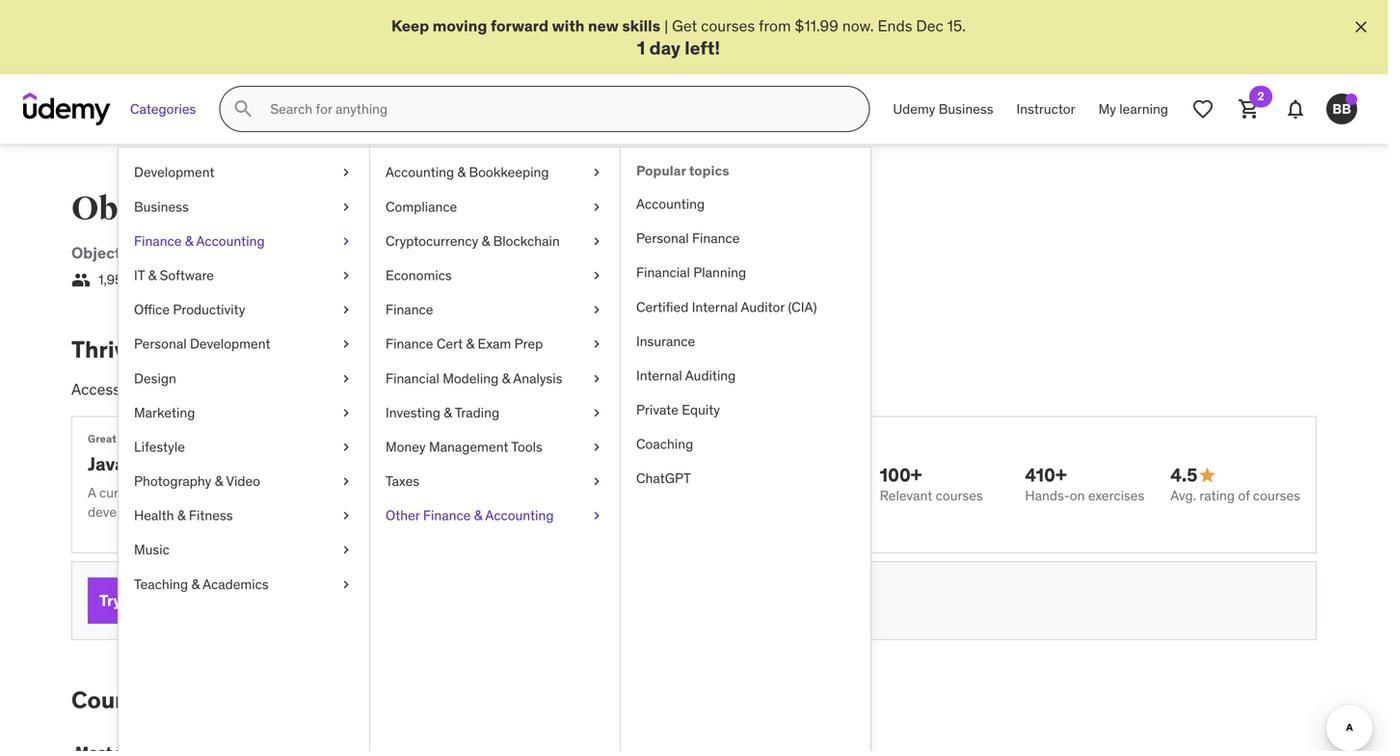 Task type: locate. For each thing, give the bounding box(es) containing it.
to right "relates" at the top left
[[351, 243, 367, 263]]

1 horizontal spatial it & software link
[[468, 243, 574, 263]]

for right great
[[119, 432, 134, 446]]

1 horizontal spatial plan
[[655, 380, 686, 399]]

business right udemy
[[939, 100, 994, 118]]

it & software
[[134, 267, 214, 284]]

oriented up 1,958,817 learners
[[124, 243, 189, 263]]

subscription.
[[689, 380, 778, 399]]

money
[[386, 438, 426, 456]]

udemy image
[[23, 93, 111, 126]]

anytime.
[[592, 592, 643, 609]]

1 horizontal spatial internal
[[692, 298, 738, 316]]

xsmall image inside it & software link
[[338, 266, 354, 285]]

it & software link
[[468, 243, 574, 263], [119, 258, 369, 293]]

auditing
[[685, 367, 736, 384]]

planning
[[694, 264, 747, 281]]

rated
[[253, 380, 289, 399]]

xsmall image inside design link
[[338, 369, 354, 388]]

1 horizontal spatial software
[[507, 243, 574, 263]]

1 vertical spatial programming
[[193, 243, 294, 263]]

thrive in your career element
[[71, 335, 1317, 640]]

Search for anything text field
[[266, 93, 846, 126]]

marketing
[[134, 404, 195, 421]]

exercises inside 410+ hands-on exercises
[[1089, 487, 1145, 504]]

photography
[[134, 473, 212, 490]]

java developers link
[[88, 452, 228, 475]]

exercises left avg.
[[1089, 487, 1145, 504]]

xsmall image for photography & video
[[338, 472, 354, 491]]

financial up "certified"
[[636, 264, 690, 281]]

1 horizontal spatial you
[[519, 484, 541, 502]]

1 horizontal spatial courses
[[551, 189, 677, 229]]

0 vertical spatial programming
[[328, 189, 545, 229]]

xsmall image inside the financial modeling & analysis link
[[589, 369, 605, 388]]

money management tools
[[386, 438, 543, 456]]

my learning link
[[1087, 86, 1180, 132]]

1 horizontal spatial exercises
[[1089, 487, 1145, 504]]

curated up developer.
[[99, 484, 146, 502]]

categories button
[[119, 86, 208, 132]]

cancel
[[547, 592, 589, 609]]

internal up private at the left of the page
[[636, 367, 682, 384]]

on inside 410+ hands-on exercises
[[1070, 487, 1085, 504]]

2 link
[[1227, 86, 1273, 132]]

xsmall image inside business link
[[338, 197, 354, 216]]

programming
[[328, 189, 545, 229], [193, 243, 294, 263]]

oriented for object oriented programming relates to development it & software
[[124, 243, 189, 263]]

software down compliance link
[[507, 243, 574, 263]]

2 vertical spatial to
[[167, 686, 190, 714]]

compliance
[[386, 198, 457, 215]]

it & software link up productivity
[[119, 258, 369, 293]]

tools
[[511, 438, 543, 456]]

15.
[[948, 16, 966, 36]]

2 vertical spatial development
[[190, 335, 271, 353]]

photography & video
[[134, 473, 260, 490]]

0 vertical spatial business
[[939, 100, 994, 118]]

finance left cert
[[386, 335, 433, 353]]

java
[[88, 452, 125, 475]]

software up office productivity
[[160, 267, 214, 284]]

1 horizontal spatial to
[[351, 243, 367, 263]]

submit search image
[[232, 98, 255, 121]]

courses right relevant
[[936, 487, 983, 504]]

development down categories dropdown button
[[134, 164, 215, 181]]

a right as
[[615, 484, 622, 502]]

0 horizontal spatial curated
[[99, 484, 146, 502]]

1 horizontal spatial programming
[[328, 189, 545, 229]]

2 horizontal spatial to
[[474, 484, 487, 502]]

xsmall image inside lifestyle 'link'
[[338, 438, 354, 457]]

0 horizontal spatial it
[[134, 267, 145, 284]]

keep moving forward with new skills | get courses from $11.99 now. ends dec 15. 1 day left!
[[392, 16, 966, 59]]

financial for financial planning
[[636, 264, 690, 281]]

curated up investing on the left of page
[[351, 380, 404, 399]]

internal inside internal auditing link
[[636, 367, 682, 384]]

xsmall image inside marketing link
[[338, 403, 354, 422]]

100+
[[880, 463, 922, 487]]

0 horizontal spatial software
[[160, 267, 214, 284]]

popular topics
[[636, 162, 730, 180]]

0 vertical spatial object
[[71, 189, 175, 229]]

personal
[[636, 230, 689, 247], [134, 335, 187, 353], [591, 380, 651, 399], [125, 590, 189, 610]]

xsmall image for lifestyle
[[338, 438, 354, 457]]

1 vertical spatial business
[[134, 198, 189, 215]]

0 vertical spatial oriented
[[181, 189, 322, 229]]

internal inside certified internal auditor (cia) "link"
[[692, 298, 738, 316]]

now.
[[843, 16, 874, 36]]

with right roles
[[546, 380, 576, 399]]

internal auditing
[[636, 367, 736, 384]]

1 vertical spatial you
[[237, 686, 276, 714]]

xsmall image
[[338, 163, 354, 182], [589, 232, 605, 251], [338, 266, 354, 285], [589, 266, 605, 285], [338, 300, 354, 319], [338, 335, 354, 354], [589, 335, 605, 354], [589, 369, 605, 388], [338, 403, 354, 422], [338, 438, 354, 457], [589, 438, 605, 457], [338, 472, 354, 491], [589, 472, 605, 491], [338, 575, 354, 594]]

0 horizontal spatial business
[[134, 198, 189, 215]]

bb link
[[1319, 86, 1366, 132]]

dec
[[916, 16, 944, 36]]

management
[[429, 438, 509, 456]]

courses up left! on the top of page
[[701, 16, 755, 36]]

it & software link down compliance link
[[468, 243, 574, 263]]

equity
[[682, 401, 720, 419]]

xsmall image for financial modeling & analysis
[[589, 369, 605, 388]]

1 vertical spatial internal
[[636, 367, 682, 384]]

development up economics
[[370, 243, 468, 263]]

exam
[[478, 335, 511, 353]]

0 horizontal spatial for
[[119, 432, 134, 446]]

1 vertical spatial plan
[[193, 590, 225, 610]]

xsmall image for marketing
[[338, 403, 354, 422]]

courses inside great for java developers a curated collection of courses and hands-on practice exercises to help you advance as a java developer.
[[226, 484, 273, 502]]

0 vertical spatial for
[[407, 380, 426, 399]]

xsmall image for music
[[338, 541, 354, 560]]

development link up economics
[[370, 243, 468, 263]]

at
[[361, 592, 373, 609]]

private
[[636, 401, 679, 419]]

internal down planning
[[692, 298, 738, 316]]

roles
[[509, 380, 543, 399]]

xsmall image for cryptocurrency & blockchain
[[589, 232, 605, 251]]

analysis
[[513, 370, 563, 387]]

1 horizontal spatial financial
[[636, 264, 690, 281]]

financial inside other finance & accounting element
[[636, 264, 690, 281]]

1 vertical spatial financial
[[386, 370, 440, 387]]

0 horizontal spatial it & software link
[[119, 258, 369, 293]]

finance right other
[[423, 507, 471, 524]]

1 vertical spatial object
[[71, 243, 121, 263]]

xsmall image inside office productivity link
[[338, 300, 354, 319]]

finance down economics
[[386, 301, 433, 318]]

courses
[[701, 16, 755, 36], [293, 380, 347, 399], [226, 484, 273, 502], [936, 487, 983, 504], [1254, 487, 1301, 504]]

to left help
[[474, 484, 487, 502]]

object oriented programming relates to development it & software
[[71, 243, 574, 263]]

(cia)
[[788, 298, 817, 316]]

try personal plan for free
[[99, 590, 282, 610]]

1 horizontal spatial a
[[579, 380, 587, 399]]

1 object from the top
[[71, 189, 175, 229]]

month
[[444, 592, 483, 609]]

courses right rating
[[1254, 487, 1301, 504]]

business up finance & accounting
[[134, 198, 189, 215]]

health & fitness link
[[119, 499, 369, 533]]

xsmall image inside accounting & bookkeeping link
[[589, 163, 605, 182]]

programming up cryptocurrency
[[328, 189, 545, 229]]

0 horizontal spatial courses
[[71, 686, 161, 714]]

xsmall image inside photography & video link
[[338, 472, 354, 491]]

xsmall image for office productivity
[[338, 300, 354, 319]]

business link
[[119, 190, 369, 224]]

0 vertical spatial it
[[476, 243, 490, 263]]

with inside thrive in your career element
[[546, 380, 576, 399]]

and
[[276, 484, 299, 502]]

it left blockchain at the top left of page
[[476, 243, 490, 263]]

accounting down business link
[[196, 232, 265, 250]]

1 horizontal spatial business
[[939, 100, 994, 118]]

development down office productivity link
[[190, 335, 271, 353]]

curated inside great for java developers a curated collection of courses and hands-on practice exercises to help you advance as a java developer.
[[99, 484, 146, 502]]

collection up marketing
[[136, 380, 203, 399]]

0 horizontal spatial to
[[167, 686, 190, 714]]

object for object oriented programming relates to development it & software
[[71, 243, 121, 263]]

development link down submit search "icon"
[[119, 155, 369, 190]]

financial planning link
[[621, 256, 871, 290]]

0 horizontal spatial you
[[237, 686, 276, 714]]

for
[[407, 380, 426, 399], [119, 432, 134, 446], [229, 590, 249, 610]]

1 vertical spatial collection
[[149, 484, 207, 502]]

you inside great for java developers a curated collection of courses and hands-on practice exercises to help you advance as a java developer.
[[519, 484, 541, 502]]

lifestyle link
[[119, 430, 369, 464]]

xsmall image inside money management tools link
[[589, 438, 605, 457]]

1 vertical spatial to
[[474, 484, 487, 502]]

accounting down help
[[485, 507, 554, 524]]

internal
[[692, 298, 738, 316], [636, 367, 682, 384]]

1 vertical spatial curated
[[99, 484, 146, 502]]

xsmall image inside investing & trading link
[[589, 403, 605, 422]]

2 vertical spatial for
[[229, 590, 249, 610]]

avg. rating of courses
[[1171, 487, 1301, 504]]

2 object from the top
[[71, 243, 121, 263]]

to inside great for java developers a curated collection of courses and hands-on practice exercises to help you advance as a java developer.
[[474, 484, 487, 502]]

developers
[[129, 452, 228, 475]]

xsmall image inside compliance link
[[589, 197, 605, 216]]

programming down business link
[[193, 243, 294, 263]]

teaching
[[134, 576, 188, 593]]

learners
[[158, 271, 207, 288]]

to left the 'get' on the bottom left of the page
[[167, 686, 190, 714]]

courses left and
[[226, 484, 273, 502]]

object up small image
[[71, 243, 121, 263]]

1 vertical spatial oriented
[[124, 243, 189, 263]]

you have alerts image
[[1346, 94, 1358, 105]]

oriented up finance & accounting
[[181, 189, 322, 229]]

1 horizontal spatial it
[[476, 243, 490, 263]]

0 vertical spatial plan
[[655, 380, 686, 399]]

0 vertical spatial with
[[552, 16, 585, 36]]

0 vertical spatial development link
[[119, 155, 369, 190]]

xsmall image
[[589, 163, 605, 182], [338, 197, 354, 216], [589, 197, 605, 216], [338, 232, 354, 251], [589, 300, 605, 319], [338, 369, 354, 388], [589, 403, 605, 422], [338, 506, 354, 525], [589, 506, 605, 525], [338, 541, 354, 560]]

office productivity link
[[119, 293, 369, 327]]

1 vertical spatial with
[[546, 380, 576, 399]]

it
[[476, 243, 490, 263], [134, 267, 145, 284]]

you right the 'get' on the bottom left of the page
[[237, 686, 276, 714]]

1,958,817 learners
[[98, 271, 207, 288]]

you right help
[[519, 484, 541, 502]]

udemy business
[[893, 100, 994, 118]]

as
[[598, 484, 611, 502]]

xsmall image inside the finance & accounting link
[[338, 232, 354, 251]]

xsmall image inside music link
[[338, 541, 354, 560]]

economics
[[386, 267, 452, 284]]

0 vertical spatial curated
[[351, 380, 404, 399]]

0 horizontal spatial programming
[[193, 243, 294, 263]]

xsmall image inside other finance & accounting link
[[589, 506, 605, 525]]

0 vertical spatial development
[[134, 164, 215, 181]]

collection up 'health & fitness'
[[149, 484, 207, 502]]

finance cert & exam prep
[[386, 335, 543, 353]]

left!
[[685, 36, 720, 59]]

xsmall image inside the cryptocurrency & blockchain link
[[589, 232, 605, 251]]

from
[[759, 16, 791, 36]]

object up '1,958,817'
[[71, 189, 175, 229]]

0 vertical spatial you
[[519, 484, 541, 502]]

a
[[124, 380, 132, 399], [579, 380, 587, 399], [615, 484, 622, 502]]

help
[[490, 484, 516, 502]]

1 vertical spatial software
[[160, 267, 214, 284]]

xsmall image inside "taxes" link
[[589, 472, 605, 491]]

0 horizontal spatial internal
[[636, 367, 682, 384]]

1 horizontal spatial on
[[1070, 487, 1085, 504]]

xsmall image inside "health & fitness" link
[[338, 506, 354, 525]]

finance for finance
[[386, 301, 433, 318]]

1 vertical spatial for
[[119, 432, 134, 446]]

a right the analysis
[[579, 380, 587, 399]]

on
[[344, 484, 360, 502], [1070, 487, 1085, 504]]

0 horizontal spatial financial
[[386, 370, 440, 387]]

accounting up compliance
[[386, 164, 454, 181]]

0 horizontal spatial exercises
[[415, 484, 471, 502]]

of up fitness
[[211, 484, 222, 502]]

for left free
[[229, 590, 249, 610]]

insurance
[[636, 333, 695, 350]]

coaching
[[636, 436, 694, 453]]

financial up investing on the left of page
[[386, 370, 440, 387]]

0 vertical spatial courses
[[551, 189, 677, 229]]

1 vertical spatial courses
[[71, 686, 161, 714]]

2 horizontal spatial a
[[615, 484, 622, 502]]

personal finance link
[[621, 221, 871, 256]]

2 horizontal spatial for
[[407, 380, 426, 399]]

for inside great for java developers a curated collection of courses and hands-on practice exercises to help you advance as a java developer.
[[119, 432, 134, 446]]

personal up financial planning in the top of the page
[[636, 230, 689, 247]]

object
[[71, 189, 175, 229], [71, 243, 121, 263]]

xsmall image inside finance cert & exam prep link
[[589, 335, 605, 354]]

xsmall image inside 'economics' 'link'
[[589, 266, 605, 285]]

your
[[170, 335, 219, 364]]

it up office at the left top of the page
[[134, 267, 145, 284]]

with left new at the top of the page
[[552, 16, 585, 36]]

1 vertical spatial it
[[134, 267, 145, 284]]

other finance & accounting
[[386, 507, 554, 524]]

a left design
[[124, 380, 132, 399]]

finance up it & software
[[134, 232, 182, 250]]

financial planning
[[636, 264, 747, 281]]

0 horizontal spatial on
[[344, 484, 360, 502]]

thrive
[[71, 335, 140, 364]]

xsmall image for teaching & academics
[[338, 575, 354, 594]]

moving
[[433, 16, 487, 36]]

of inside great for java developers a curated collection of courses and hands-on practice exercises to help you advance as a java developer.
[[211, 484, 222, 502]]

0 vertical spatial financial
[[636, 264, 690, 281]]

day
[[650, 36, 681, 59]]

$16.58
[[376, 592, 418, 609]]

0 vertical spatial internal
[[692, 298, 738, 316]]

for left in- in the bottom left of the page
[[407, 380, 426, 399]]

of left top-
[[207, 380, 220, 399]]

xsmall image inside the personal development link
[[338, 335, 354, 354]]

with inside keep moving forward with new skills | get courses from $11.99 now. ends dec 15. 1 day left!
[[552, 16, 585, 36]]

xsmall image inside teaching & academics link
[[338, 575, 354, 594]]

cryptocurrency & blockchain link
[[370, 224, 620, 258]]

skills
[[622, 16, 661, 36]]

exercises up other finance & accounting
[[415, 484, 471, 502]]

xsmall image inside finance link
[[589, 300, 605, 319]]

1 horizontal spatial for
[[229, 590, 249, 610]]



Task type: vqa. For each thing, say whether or not it's contained in the screenshot.
bottommost C#
no



Task type: describe. For each thing, give the bounding box(es) containing it.
chatgpt link
[[621, 462, 871, 496]]

xsmall image for business
[[338, 197, 354, 216]]

wishlist image
[[1192, 98, 1215, 121]]

top-
[[224, 380, 253, 399]]

xsmall image for economics
[[589, 266, 605, 285]]

personal finance
[[636, 230, 740, 247]]

auditor
[[741, 298, 785, 316]]

4.5
[[1171, 463, 1198, 487]]

xsmall image for investing & trading
[[589, 403, 605, 422]]

0 vertical spatial to
[[351, 243, 367, 263]]

taxes
[[386, 473, 420, 490]]

on inside great for java developers a curated collection of courses and hands-on practice exercises to help you advance as a java developer.
[[344, 484, 360, 502]]

xsmall image for finance & accounting
[[338, 232, 354, 251]]

finance & accounting
[[134, 232, 265, 250]]

great for java developers a curated collection of courses and hands-on practice exercises to help you advance as a java developer.
[[88, 432, 649, 521]]

blockchain
[[493, 232, 560, 250]]

personal up design
[[134, 335, 187, 353]]

accounting down popular
[[636, 195, 705, 213]]

xsmall image for personal development
[[338, 335, 354, 354]]

financial for financial modeling & analysis
[[386, 370, 440, 387]]

1 vertical spatial development link
[[370, 243, 468, 263]]

collection inside great for java developers a curated collection of courses and hands-on practice exercises to help you advance as a java developer.
[[149, 484, 207, 502]]

java
[[625, 484, 649, 502]]

finance up planning
[[692, 230, 740, 247]]

finance & accounting link
[[119, 224, 369, 258]]

0 vertical spatial collection
[[136, 380, 203, 399]]

1
[[637, 36, 646, 59]]

cert
[[437, 335, 463, 353]]

xsmall image for finance
[[589, 300, 605, 319]]

other finance & accounting element
[[620, 148, 871, 751]]

courses to get you started
[[71, 686, 362, 714]]

teaching & academics link
[[119, 567, 369, 602]]

instructor link
[[1005, 86, 1087, 132]]

exercises inside great for java developers a curated collection of courses and hands-on practice exercises to help you advance as a java developer.
[[415, 484, 471, 502]]

0 horizontal spatial plan
[[193, 590, 225, 610]]

office productivity
[[134, 301, 245, 318]]

notifications image
[[1285, 98, 1308, 121]]

certified internal auditor (cia)
[[636, 298, 817, 316]]

0 vertical spatial software
[[507, 243, 574, 263]]

design
[[134, 370, 176, 387]]

udemy
[[893, 100, 936, 118]]

my learning
[[1099, 100, 1169, 118]]

xsmall image for money management tools
[[589, 438, 605, 457]]

xsmall image for compliance
[[589, 197, 605, 216]]

great
[[88, 432, 117, 446]]

hands-
[[302, 484, 344, 502]]

prep
[[515, 335, 543, 353]]

forward
[[491, 16, 549, 36]]

personal up private at the left of the page
[[591, 380, 651, 399]]

free
[[253, 590, 282, 610]]

investing & trading link
[[370, 396, 620, 430]]

health
[[134, 507, 174, 524]]

410+
[[1025, 463, 1067, 487]]

advance
[[544, 484, 594, 502]]

410+ hands-on exercises
[[1025, 463, 1145, 504]]

financial modeling & analysis
[[386, 370, 563, 387]]

personal right "try"
[[125, 590, 189, 610]]

photography & video link
[[119, 464, 369, 499]]

video
[[226, 473, 260, 490]]

courses inside 100+ relevant courses
[[936, 487, 983, 504]]

thrive in your career
[[71, 335, 294, 364]]

finance for finance cert & exam prep
[[386, 335, 433, 353]]

1 horizontal spatial curated
[[351, 380, 404, 399]]

xsmall image for development
[[338, 163, 354, 182]]

design link
[[119, 361, 369, 396]]

finance for finance & accounting
[[134, 232, 182, 250]]

money management tools link
[[370, 430, 620, 464]]

xsmall image for health & fitness
[[338, 506, 354, 525]]

cryptocurrency & blockchain
[[386, 232, 560, 250]]

other
[[386, 507, 420, 524]]

programming for courses
[[328, 189, 545, 229]]

health & fitness
[[134, 507, 233, 524]]

shopping cart with 2 items image
[[1238, 98, 1261, 121]]

after
[[486, 592, 514, 609]]

object oriented programming courses
[[71, 189, 677, 229]]

office
[[134, 301, 170, 318]]

of right rating
[[1239, 487, 1250, 504]]

small image
[[71, 270, 91, 290]]

xsmall image for accounting & bookkeeping
[[589, 163, 605, 182]]

try
[[99, 590, 121, 610]]

insurance link
[[621, 324, 871, 359]]

xsmall image for it & software
[[338, 266, 354, 285]]

close image
[[1352, 17, 1371, 37]]

xsmall image for other finance & accounting
[[589, 506, 605, 525]]

oriented for object oriented programming courses
[[181, 189, 322, 229]]

private equity link
[[621, 393, 871, 427]]

productivity
[[173, 301, 245, 318]]

taxes link
[[370, 464, 620, 499]]

object for object oriented programming courses
[[71, 189, 175, 229]]

courses right rated on the bottom of the page
[[293, 380, 347, 399]]

xsmall image for taxes
[[589, 472, 605, 491]]

xsmall image for finance cert & exam prep
[[589, 335, 605, 354]]

learning
[[1120, 100, 1169, 118]]

accounting & bookkeeping link
[[370, 155, 620, 190]]

per
[[421, 592, 441, 609]]

music
[[134, 541, 169, 559]]

financial modeling & analysis link
[[370, 361, 620, 396]]

finance cert & exam prep link
[[370, 327, 620, 361]]

coaching link
[[621, 427, 871, 462]]

bookkeeping
[[469, 164, 549, 181]]

private equity
[[636, 401, 720, 419]]

categories
[[130, 100, 196, 118]]

academics
[[203, 576, 269, 593]]

courses inside keep moving forward with new skills | get courses from $11.99 now. ends dec 15. 1 day left!
[[701, 16, 755, 36]]

career
[[224, 335, 294, 364]]

1 vertical spatial development
[[370, 243, 468, 263]]

started
[[281, 686, 362, 714]]

personal inside other finance & accounting element
[[636, 230, 689, 247]]

topics
[[689, 162, 730, 180]]

trading
[[455, 404, 500, 421]]

in-
[[430, 380, 449, 399]]

small image
[[1198, 466, 1217, 485]]

practice
[[363, 484, 412, 502]]

xsmall image for design
[[338, 369, 354, 388]]

new
[[588, 16, 619, 36]]

teaching & academics
[[134, 576, 269, 593]]

0 horizontal spatial a
[[124, 380, 132, 399]]

starting at $16.58 per month after trial. cancel anytime.
[[309, 592, 643, 609]]

2
[[1258, 89, 1265, 104]]

chatgpt
[[636, 470, 691, 487]]

|
[[665, 16, 669, 36]]

programming for relates
[[193, 243, 294, 263]]

udemy business link
[[882, 86, 1005, 132]]

personal development link
[[119, 327, 369, 361]]

rating
[[1200, 487, 1235, 504]]

a inside great for java developers a curated collection of courses and hands-on practice exercises to help you advance as a java developer.
[[615, 484, 622, 502]]

keep
[[392, 16, 429, 36]]



